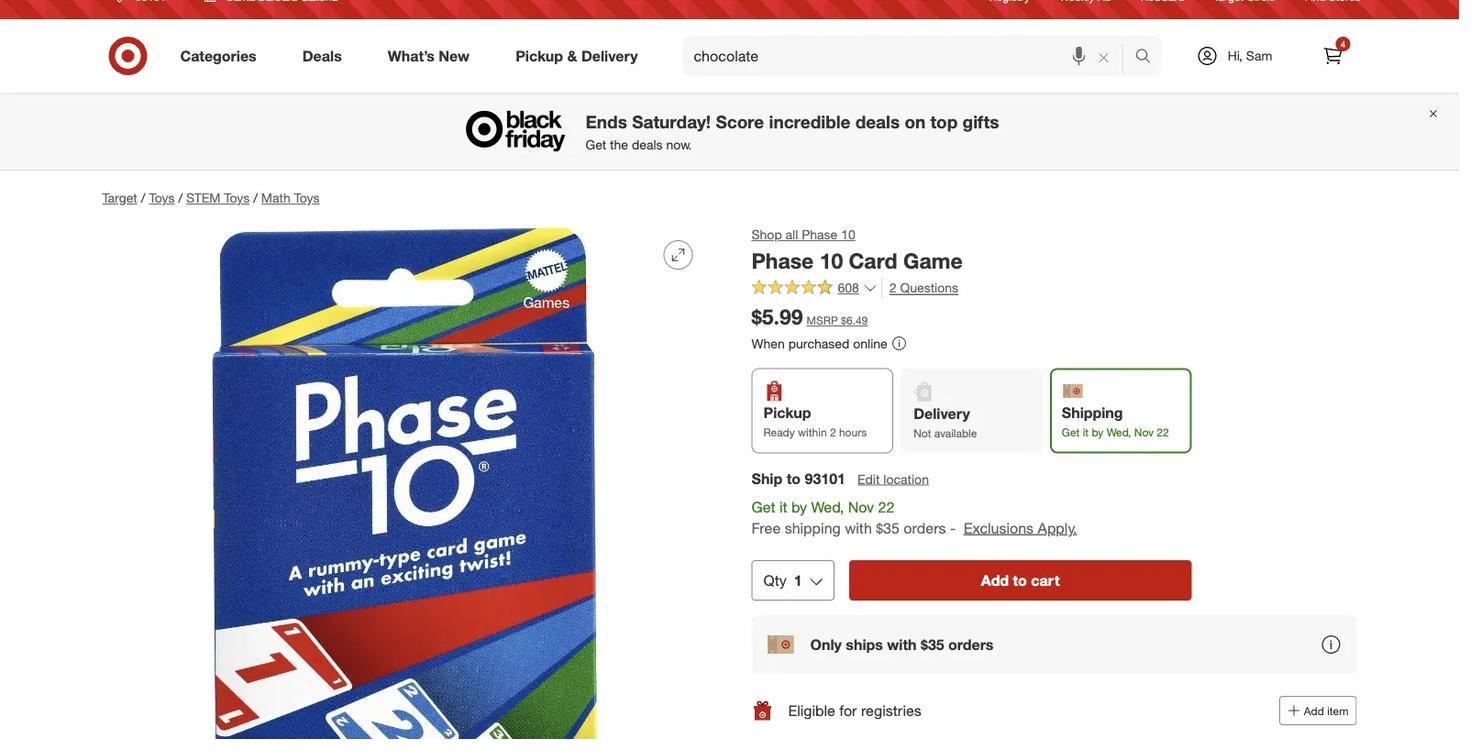 Task type: vqa. For each thing, say whether or not it's contained in the screenshot.
2 to the right
yes



Task type: locate. For each thing, give the bounding box(es) containing it.
it down shipping
[[1083, 425, 1089, 439]]

1 horizontal spatial add
[[1304, 704, 1324, 718]]

0 horizontal spatial orders
[[904, 519, 946, 537]]

to for add
[[1013, 571, 1027, 589]]

delivery up the "available" at bottom
[[914, 405, 970, 423]]

orders left - on the right bottom
[[904, 519, 946, 537]]

shipping
[[1062, 404, 1123, 422]]

exclusions apply. link
[[964, 519, 1077, 537]]

with right shipping
[[845, 519, 872, 537]]

deals right the
[[632, 136, 663, 152]]

0 vertical spatial deals
[[855, 111, 900, 132]]

orders down add to cart button
[[948, 636, 994, 654]]

add to cart
[[981, 571, 1060, 589]]

get up free
[[752, 498, 775, 516]]

delivery inside "delivery not available"
[[914, 405, 970, 423]]

/ left "math"
[[253, 190, 258, 206]]

1 horizontal spatial get
[[752, 498, 775, 516]]

pickup inside pickup & delivery link
[[516, 47, 563, 65]]

2 / from the left
[[178, 190, 183, 206]]

shipping get it by wed, nov 22
[[1062, 404, 1169, 439]]

0 vertical spatial by
[[1092, 425, 1104, 439]]

1 horizontal spatial by
[[1092, 425, 1104, 439]]

/ right toys 'link'
[[178, 190, 183, 206]]

shop all phase 10 phase 10 card game
[[752, 227, 963, 273]]

pickup for ready
[[763, 404, 811, 422]]

608
[[838, 280, 859, 296]]

1 vertical spatial orders
[[948, 636, 994, 654]]

0 horizontal spatial to
[[787, 469, 801, 487]]

get
[[586, 136, 606, 152], [1062, 425, 1080, 439], [752, 498, 775, 516]]

1 vertical spatial deals
[[632, 136, 663, 152]]

it inside get it by wed, nov 22 free shipping with $35 orders - exclusions apply.
[[779, 498, 787, 516]]

1 horizontal spatial orders
[[948, 636, 994, 654]]

1 horizontal spatial wed,
[[1107, 425, 1131, 439]]

available
[[934, 426, 977, 440]]

to left cart
[[1013, 571, 1027, 589]]

it
[[1083, 425, 1089, 439], [779, 498, 787, 516]]

location
[[883, 471, 929, 487]]

1 vertical spatial it
[[779, 498, 787, 516]]

orders
[[904, 519, 946, 537], [948, 636, 994, 654]]

1 horizontal spatial with
[[887, 636, 917, 654]]

0 horizontal spatial add
[[981, 571, 1009, 589]]

deals left on on the top
[[855, 111, 900, 132]]

1 vertical spatial get
[[1062, 425, 1080, 439]]

2 left hours
[[830, 425, 836, 439]]

add left cart
[[981, 571, 1009, 589]]

1 vertical spatial delivery
[[914, 405, 970, 423]]

with inside button
[[887, 636, 917, 654]]

only ships with $35 orders button
[[752, 615, 1357, 674]]

cart
[[1031, 571, 1060, 589]]

1 vertical spatial by
[[791, 498, 807, 516]]

to for ship
[[787, 469, 801, 487]]

1 vertical spatial 22
[[878, 498, 894, 516]]

/
[[141, 190, 145, 206], [178, 190, 183, 206], [253, 190, 258, 206]]

get down shipping
[[1062, 425, 1080, 439]]

deals link
[[287, 36, 365, 76]]

target
[[102, 190, 137, 206]]

nov
[[1134, 425, 1154, 439], [848, 498, 874, 516]]

0 horizontal spatial 2
[[830, 425, 836, 439]]

get left the
[[586, 136, 606, 152]]

by down shipping
[[1092, 425, 1104, 439]]

the
[[610, 136, 628, 152]]

0 horizontal spatial 22
[[878, 498, 894, 516]]

orders inside 'only ships with $35 orders' button
[[948, 636, 994, 654]]

math toys link
[[261, 190, 320, 206]]

wed, up shipping
[[811, 498, 844, 516]]

pickup left &
[[516, 47, 563, 65]]

target / toys / stem toys / math toys
[[102, 190, 320, 206]]

delivery not available
[[914, 405, 977, 440]]

free
[[752, 519, 781, 537]]

all
[[786, 227, 798, 243]]

toys right "math"
[[294, 190, 320, 206]]

1 horizontal spatial $35
[[921, 636, 944, 654]]

score
[[716, 111, 764, 132]]

to
[[787, 469, 801, 487], [1013, 571, 1027, 589]]

0 vertical spatial $35
[[876, 519, 900, 537]]

add for add to cart
[[981, 571, 1009, 589]]

10 up card
[[841, 227, 855, 243]]

0 vertical spatial wed,
[[1107, 425, 1131, 439]]

1 horizontal spatial 2
[[889, 280, 897, 296]]

phase 10 card game, 1 of 10 image
[[102, 226, 708, 739]]

0 vertical spatial pickup
[[516, 47, 563, 65]]

add left item
[[1304, 704, 1324, 718]]

it inside shipping get it by wed, nov 22
[[1083, 425, 1089, 439]]

with right the ships
[[887, 636, 917, 654]]

1 vertical spatial to
[[1013, 571, 1027, 589]]

1 vertical spatial with
[[887, 636, 917, 654]]

22
[[1157, 425, 1169, 439], [878, 498, 894, 516]]

toys right the stem
[[224, 190, 250, 206]]

deals
[[855, 111, 900, 132], [632, 136, 663, 152]]

1 vertical spatial add
[[1304, 704, 1324, 718]]

pickup up the ready
[[763, 404, 811, 422]]

edit
[[857, 471, 880, 487]]

phase
[[802, 227, 838, 243], [752, 248, 814, 273]]

0 horizontal spatial wed,
[[811, 498, 844, 516]]

pickup
[[516, 47, 563, 65], [763, 404, 811, 422]]

2 vertical spatial get
[[752, 498, 775, 516]]

1 horizontal spatial toys
[[224, 190, 250, 206]]

pickup ready within 2 hours
[[763, 404, 867, 439]]

0 vertical spatial 22
[[1157, 425, 1169, 439]]

what's new
[[388, 47, 470, 65]]

1 vertical spatial 2
[[830, 425, 836, 439]]

add inside add item button
[[1304, 704, 1324, 718]]

2 horizontal spatial /
[[253, 190, 258, 206]]

1 horizontal spatial it
[[1083, 425, 1089, 439]]

$35 down edit location button
[[876, 519, 900, 537]]

search button
[[1127, 36, 1171, 80]]

get inside get it by wed, nov 22 free shipping with $35 orders - exclusions apply.
[[752, 498, 775, 516]]

0 horizontal spatial get
[[586, 136, 606, 152]]

10 up 608
[[820, 248, 843, 273]]

0 vertical spatial to
[[787, 469, 801, 487]]

0 vertical spatial it
[[1083, 425, 1089, 439]]

0 vertical spatial 2
[[889, 280, 897, 296]]

exclusions
[[964, 519, 1034, 537]]

search
[[1127, 49, 1171, 67]]

2 questions
[[889, 280, 958, 296]]

0 horizontal spatial nov
[[848, 498, 874, 516]]

wed,
[[1107, 425, 1131, 439], [811, 498, 844, 516]]

1 horizontal spatial to
[[1013, 571, 1027, 589]]

/ left toys 'link'
[[141, 190, 145, 206]]

$35 inside button
[[921, 636, 944, 654]]

to inside button
[[1013, 571, 1027, 589]]

saturday!
[[632, 111, 711, 132]]

delivery right &
[[581, 47, 638, 65]]

get inside the ends saturday! score incredible deals on top gifts get the deals now.
[[586, 136, 606, 152]]

0 horizontal spatial delivery
[[581, 47, 638, 65]]

add inside add to cart button
[[981, 571, 1009, 589]]

0 vertical spatial get
[[586, 136, 606, 152]]

1 vertical spatial wed,
[[811, 498, 844, 516]]

when
[[752, 335, 785, 351]]

delivery
[[581, 47, 638, 65], [914, 405, 970, 423]]

1 vertical spatial nov
[[848, 498, 874, 516]]

ship
[[752, 469, 783, 487]]

0 vertical spatial nov
[[1134, 425, 1154, 439]]

0 horizontal spatial $35
[[876, 519, 900, 537]]

by up shipping
[[791, 498, 807, 516]]

0 horizontal spatial /
[[141, 190, 145, 206]]

item
[[1327, 704, 1349, 718]]

$35 inside get it by wed, nov 22 free shipping with $35 orders - exclusions apply.
[[876, 519, 900, 537]]

within
[[798, 425, 827, 439]]

toys
[[149, 190, 175, 206], [224, 190, 250, 206], [294, 190, 320, 206]]

0 horizontal spatial it
[[779, 498, 787, 516]]

1 vertical spatial pickup
[[763, 404, 811, 422]]

0 vertical spatial with
[[845, 519, 872, 537]]

$5.99 msrp $6.49
[[752, 304, 868, 330]]

10
[[841, 227, 855, 243], [820, 248, 843, 273]]

1 horizontal spatial pickup
[[763, 404, 811, 422]]

wed, down shipping
[[1107, 425, 1131, 439]]

$35 right the ships
[[921, 636, 944, 654]]

1 / from the left
[[141, 190, 145, 206]]

toys left the stem
[[149, 190, 175, 206]]

add item
[[1304, 704, 1349, 718]]

now.
[[666, 136, 692, 152]]

by
[[1092, 425, 1104, 439], [791, 498, 807, 516]]

1 horizontal spatial nov
[[1134, 425, 1154, 439]]

phase down all on the top right
[[752, 248, 814, 273]]

1 horizontal spatial 22
[[1157, 425, 1169, 439]]

1 vertical spatial $35
[[921, 636, 944, 654]]

2
[[889, 280, 897, 296], [830, 425, 836, 439]]

0 vertical spatial add
[[981, 571, 1009, 589]]

0 horizontal spatial pickup
[[516, 47, 563, 65]]

add item button
[[1279, 696, 1357, 726]]

0 vertical spatial orders
[[904, 519, 946, 537]]

to right ship
[[787, 469, 801, 487]]

by inside shipping get it by wed, nov 22
[[1092, 425, 1104, 439]]

purchased
[[788, 335, 850, 351]]

$35
[[876, 519, 900, 537], [921, 636, 944, 654]]

2 down card
[[889, 280, 897, 296]]

2 inside pickup ready within 2 hours
[[830, 425, 836, 439]]

2 horizontal spatial get
[[1062, 425, 1080, 439]]

&
[[567, 47, 577, 65]]

stem
[[186, 190, 220, 206]]

1 horizontal spatial deals
[[855, 111, 900, 132]]

pickup for &
[[516, 47, 563, 65]]

0 horizontal spatial deals
[[632, 136, 663, 152]]

hi,
[[1228, 48, 1243, 64]]

0 vertical spatial phase
[[802, 227, 838, 243]]

with
[[845, 519, 872, 537], [887, 636, 917, 654]]

categories
[[180, 47, 257, 65]]

pickup inside pickup ready within 2 hours
[[763, 404, 811, 422]]

0 horizontal spatial toys
[[149, 190, 175, 206]]

2 horizontal spatial toys
[[294, 190, 320, 206]]

add
[[981, 571, 1009, 589], [1304, 704, 1324, 718]]

phase right all on the top right
[[802, 227, 838, 243]]

22 inside get it by wed, nov 22 free shipping with $35 orders - exclusions apply.
[[878, 498, 894, 516]]

0 horizontal spatial with
[[845, 519, 872, 537]]

1 horizontal spatial /
[[178, 190, 183, 206]]

0 horizontal spatial by
[[791, 498, 807, 516]]

0 vertical spatial delivery
[[581, 47, 638, 65]]

1 horizontal spatial delivery
[[914, 405, 970, 423]]

it up free
[[779, 498, 787, 516]]



Task type: describe. For each thing, give the bounding box(es) containing it.
ready
[[763, 425, 795, 439]]

ends
[[586, 111, 627, 132]]

$6.49
[[841, 314, 868, 327]]

pickup & delivery link
[[500, 36, 661, 76]]

-
[[950, 519, 956, 537]]

deals
[[302, 47, 342, 65]]

with inside get it by wed, nov 22 free shipping with $35 orders - exclusions apply.
[[845, 519, 872, 537]]

registries
[[861, 702, 921, 720]]

add to cart button
[[849, 560, 1192, 601]]

eligible for registries
[[788, 702, 921, 720]]

ends saturday! score incredible deals on top gifts get the deals now.
[[586, 111, 999, 152]]

only
[[810, 636, 842, 654]]

edit location button
[[857, 469, 930, 489]]

what's
[[388, 47, 435, 65]]

22 inside shipping get it by wed, nov 22
[[1157, 425, 1169, 439]]

orders inside get it by wed, nov 22 free shipping with $35 orders - exclusions apply.
[[904, 519, 946, 537]]

$5.99
[[752, 304, 803, 330]]

shop
[[752, 227, 782, 243]]

ships
[[846, 636, 883, 654]]

top
[[930, 111, 958, 132]]

wed, inside shipping get it by wed, nov 22
[[1107, 425, 1131, 439]]

eligible
[[788, 702, 835, 720]]

qty
[[763, 571, 787, 589]]

qty 1
[[763, 571, 802, 589]]

2 toys from the left
[[224, 190, 250, 206]]

nov inside get it by wed, nov 22 free shipping with $35 orders - exclusions apply.
[[848, 498, 874, 516]]

1
[[794, 571, 802, 589]]

incredible
[[769, 111, 851, 132]]

add for add item
[[1304, 704, 1324, 718]]

when purchased online
[[752, 335, 887, 351]]

4
[[1340, 38, 1346, 50]]

on
[[905, 111, 925, 132]]

2 inside "2 questions" link
[[889, 280, 897, 296]]

2 questions link
[[881, 278, 958, 299]]

online
[[853, 335, 887, 351]]

msrp
[[807, 314, 838, 327]]

not
[[914, 426, 931, 440]]

wed, inside get it by wed, nov 22 free shipping with $35 orders - exclusions apply.
[[811, 498, 844, 516]]

3 toys from the left
[[294, 190, 320, 206]]

1 vertical spatial 10
[[820, 248, 843, 273]]

3 / from the left
[[253, 190, 258, 206]]

target link
[[102, 190, 137, 206]]

card
[[849, 248, 897, 273]]

questions
[[900, 280, 958, 296]]

what's new link
[[372, 36, 493, 76]]

hi, sam
[[1228, 48, 1272, 64]]

608 link
[[752, 278, 878, 300]]

pickup & delivery
[[516, 47, 638, 65]]

gifts
[[963, 111, 999, 132]]

4 link
[[1313, 36, 1353, 76]]

apply.
[[1038, 519, 1077, 537]]

math
[[261, 190, 290, 206]]

get it by wed, nov 22 free shipping with $35 orders - exclusions apply.
[[752, 498, 1077, 537]]

new
[[439, 47, 470, 65]]

only ships with $35 orders
[[810, 636, 994, 654]]

for
[[839, 702, 857, 720]]

1 vertical spatial phase
[[752, 248, 814, 273]]

toys link
[[149, 190, 175, 206]]

What can we help you find? suggestions appear below search field
[[683, 36, 1139, 76]]

get inside shipping get it by wed, nov 22
[[1062, 425, 1080, 439]]

hours
[[839, 425, 867, 439]]

0 vertical spatial 10
[[841, 227, 855, 243]]

edit location
[[857, 471, 929, 487]]

shipping
[[785, 519, 841, 537]]

nov inside shipping get it by wed, nov 22
[[1134, 425, 1154, 439]]

game
[[903, 248, 963, 273]]

categories link
[[165, 36, 279, 76]]

ship to 93101
[[752, 469, 846, 487]]

by inside get it by wed, nov 22 free shipping with $35 orders - exclusions apply.
[[791, 498, 807, 516]]

93101
[[805, 469, 846, 487]]

stem toys link
[[186, 190, 250, 206]]

sam
[[1246, 48, 1272, 64]]

1 toys from the left
[[149, 190, 175, 206]]



